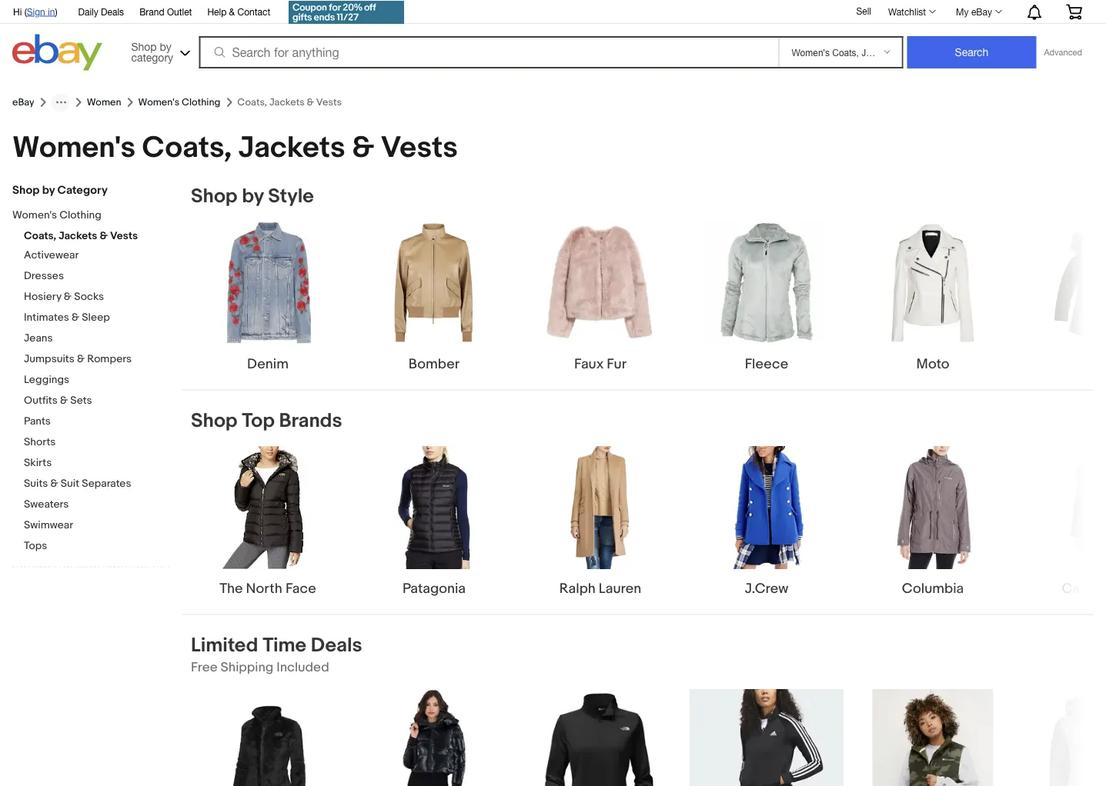 Task type: vqa. For each thing, say whether or not it's contained in the screenshot.
eBay to the right
yes



Task type: describe. For each thing, give the bounding box(es) containing it.
time
[[263, 634, 307, 658]]

calvin k
[[1062, 581, 1106, 597]]

moto link
[[856, 221, 1010, 374]]

sell link
[[850, 5, 879, 16]]

ralph lauren
[[560, 581, 642, 597]]

0 horizontal spatial ebay
[[12, 96, 34, 108]]

brand outlet
[[139, 6, 192, 17]]

my ebay
[[956, 6, 992, 17]]

patagonia
[[403, 581, 466, 597]]

faux fur
[[574, 356, 627, 373]]

help & contact link
[[207, 4, 270, 21]]

deals inside daily deals link
[[101, 6, 124, 17]]

denim
[[247, 356, 289, 373]]

the
[[220, 581, 243, 597]]

shop for shop top brands
[[191, 410, 238, 433]]

columbia link
[[856, 446, 1010, 599]]

primegreen essentials warm-up slim 3-stripes track jacket image
[[690, 690, 844, 787]]

0 vertical spatial coats,
[[142, 130, 232, 166]]

fleece image
[[705, 221, 828, 345]]

by for category
[[42, 184, 55, 197]]

shipping
[[221, 660, 274, 676]]

socks
[[74, 291, 104, 304]]

women's inside the women's clothing coats, jackets & vests activewear dresses hosiery & socks intimates & sleep jeans jumpsuits & rompers leggings outfits & sets pants shorts skirts suits & suit separates sweaters swimwear tops
[[12, 209, 57, 222]]

sell
[[857, 5, 872, 16]]

the north face link
[[191, 446, 345, 599]]

daily
[[78, 6, 98, 17]]

calvin klein image
[[1038, 446, 1106, 569]]

help
[[207, 6, 227, 17]]

limited
[[191, 634, 258, 658]]

advanced
[[1044, 47, 1083, 57]]

daily deals link
[[78, 4, 124, 21]]

none submit inside shop by category banner
[[907, 36, 1037, 69]]

pants
[[24, 415, 51, 428]]

outfits
[[24, 395, 58, 408]]

outlet
[[167, 6, 192, 17]]

sign
[[27, 6, 45, 17]]

j.crew
[[745, 581, 789, 597]]

bomber link
[[357, 221, 511, 374]]

shorts link
[[24, 436, 170, 451]]

by for category
[[160, 40, 172, 53]]

activewear link
[[24, 249, 170, 264]]

calvin k link
[[1023, 446, 1106, 599]]

clothing for women's clothing coats, jackets & vests activewear dresses hosiery & socks intimates & sleep jeans jumpsuits & rompers leggings outfits & sets pants shorts skirts suits & suit separates sweaters swimwear tops
[[59, 209, 101, 222]]

style
[[268, 185, 314, 209]]

deals inside limited time deals free shipping included
[[311, 634, 362, 658]]

bcbgmaxazria women's metallic quilted cropped puffer coat image
[[357, 690, 511, 787]]

0 vertical spatial vests
[[381, 130, 458, 166]]

shop top brands
[[191, 410, 342, 433]]

swimwear link
[[24, 519, 170, 534]]

women's for women's coats, jackets & vests
[[12, 130, 136, 166]]

fur
[[607, 356, 627, 373]]

sleep
[[82, 311, 110, 325]]

columbia
[[902, 581, 964, 597]]

rompers
[[87, 353, 132, 366]]

tops
[[24, 540, 47, 553]]

leggings link
[[24, 374, 170, 388]]

category
[[57, 184, 108, 197]]

women's for women's clothing
[[138, 96, 180, 108]]

sets
[[70, 395, 92, 408]]

bomber
[[409, 356, 460, 373]]

coats, inside the women's clothing coats, jackets & vests activewear dresses hosiery & socks intimates & sleep jeans jumpsuits & rompers leggings outfits & sets pants shorts skirts suits & suit separates sweaters swimwear tops
[[24, 230, 56, 243]]

main content containing shop by style
[[182, 184, 1106, 787]]

suit
[[61, 478, 79, 491]]

shop by category
[[12, 184, 108, 197]]

leggings
[[24, 374, 69, 387]]

brands
[[279, 410, 342, 433]]

calvin
[[1062, 581, 1102, 597]]

shop for shop by style
[[191, 185, 238, 209]]

new womens the north face ladies osito fleece coat top jacket black image
[[191, 690, 345, 787]]

account navigation
[[5, 0, 1094, 26]]

k
[[1105, 581, 1106, 597]]

1 vertical spatial women's clothing link
[[12, 209, 159, 224]]

women
[[87, 96, 121, 108]]

columbia image
[[872, 446, 995, 569]]

patagonia image
[[373, 446, 496, 569]]

women's coats, jackets & vests
[[12, 130, 458, 166]]

the north face
[[220, 581, 316, 597]]

get an extra 20% off image
[[289, 1, 404, 24]]

shop for shop by category
[[12, 184, 40, 197]]

(
[[24, 6, 27, 17]]

j.crew link
[[690, 446, 844, 599]]

separates
[[82, 478, 131, 491]]

in
[[48, 6, 55, 17]]



Task type: locate. For each thing, give the bounding box(es) containing it.
patagonia link
[[357, 446, 511, 599]]

sweaters
[[24, 499, 69, 512]]

1 horizontal spatial by
[[160, 40, 172, 53]]

ebay inside 'account' navigation
[[972, 6, 992, 17]]

parka image
[[1038, 221, 1106, 345]]

women's down the category
[[138, 96, 180, 108]]

suits
[[24, 478, 48, 491]]

women's clothing link down the category
[[138, 96, 220, 108]]

1 horizontal spatial deals
[[311, 634, 362, 658]]

hosiery
[[24, 291, 61, 304]]

shop for shop by category
[[131, 40, 157, 53]]

brand
[[139, 6, 164, 17]]

denim link
[[191, 221, 345, 374]]

shop
[[131, 40, 157, 53], [12, 184, 40, 197], [191, 185, 238, 209], [191, 410, 238, 433]]

women's clothing
[[138, 96, 220, 108]]

main content
[[182, 184, 1106, 787]]

limited time deals free shipping included
[[191, 634, 362, 676]]

hi ( sign in )
[[13, 6, 57, 17]]

0 horizontal spatial clothing
[[59, 209, 101, 222]]

clothing up women's coats, jackets & vests
[[182, 96, 220, 108]]

0 vertical spatial clothing
[[182, 96, 220, 108]]

shop by category
[[131, 40, 173, 64]]

fleece link
[[690, 221, 844, 374]]

lauren
[[599, 581, 642, 597]]

shop by style
[[191, 185, 314, 209]]

clothing inside the women's clothing coats, jackets & vests activewear dresses hosiery & socks intimates & sleep jeans jumpsuits & rompers leggings outfits & sets pants shorts skirts suits & suit separates sweaters swimwear tops
[[59, 209, 101, 222]]

by left category
[[42, 184, 55, 197]]

clothing for women's clothing
[[182, 96, 220, 108]]

deals up included
[[311, 634, 362, 658]]

hi
[[13, 6, 22, 17]]

my ebay link
[[948, 2, 1009, 21]]

new womens the north face ladies tech glacier fleece 1/2 zip jacket coat top image
[[530, 690, 671, 787]]

hosiery & socks link
[[24, 291, 170, 305]]

by inside shop by category
[[160, 40, 172, 53]]

fleece
[[745, 356, 789, 373]]

0 horizontal spatial deals
[[101, 6, 124, 17]]

1 horizontal spatial coats,
[[142, 130, 232, 166]]

shop down women's coats, jackets & vests
[[191, 185, 238, 209]]

activewear
[[24, 249, 79, 262]]

1 vertical spatial jackets
[[59, 230, 97, 243]]

watchlist
[[889, 6, 926, 17]]

1 vertical spatial ebay
[[12, 96, 34, 108]]

advanced link
[[1037, 37, 1090, 68]]

moto
[[917, 356, 950, 373]]

ebay link
[[12, 96, 34, 108]]

help & contact
[[207, 6, 270, 17]]

shop left top
[[191, 410, 238, 433]]

suits & suit separates link
[[24, 478, 170, 492]]

0 horizontal spatial jackets
[[59, 230, 97, 243]]

)
[[55, 6, 57, 17]]

skirts
[[24, 457, 52, 470]]

coats, down the women's clothing
[[142, 130, 232, 166]]

0 vertical spatial jackets
[[239, 130, 345, 166]]

by inside main content
[[242, 185, 264, 209]]

my
[[956, 6, 969, 17]]

shop down brand
[[131, 40, 157, 53]]

coats, up activewear
[[24, 230, 56, 243]]

0 horizontal spatial by
[[42, 184, 55, 197]]

champion puffer vest jacket womens script logo full zip camouflage green xs-xl image
[[873, 690, 994, 787]]

daily deals
[[78, 6, 124, 17]]

bomber image
[[373, 221, 496, 345]]

shop by category button
[[124, 34, 194, 67]]

north
[[246, 581, 282, 597]]

sweaters link
[[24, 499, 170, 513]]

top
[[242, 410, 275, 433]]

women's down the 'shop by category'
[[12, 209, 57, 222]]

dresses link
[[24, 270, 170, 285]]

0 horizontal spatial coats,
[[24, 230, 56, 243]]

tops link
[[24, 540, 170, 555]]

jackets up style
[[239, 130, 345, 166]]

shop left category
[[12, 184, 40, 197]]

1 vertical spatial vests
[[110, 230, 138, 243]]

women's
[[138, 96, 180, 108], [12, 130, 136, 166], [12, 209, 57, 222]]

category
[[131, 51, 173, 64]]

ralph
[[560, 581, 596, 597]]

shop by category banner
[[5, 0, 1094, 75]]

clothing down category
[[59, 209, 101, 222]]

intimates
[[24, 311, 69, 325]]

included
[[277, 660, 329, 676]]

jackets up activewear link
[[59, 230, 97, 243]]

moto image
[[892, 221, 974, 345]]

pants link
[[24, 415, 170, 430]]

new with tags womens under armour cold gear logo athletic gym full zip hoodie image
[[1023, 690, 1106, 787]]

the north face image
[[218, 446, 318, 569]]

None submit
[[907, 36, 1037, 69]]

women's clothing coats, jackets & vests activewear dresses hosiery & socks intimates & sleep jeans jumpsuits & rompers leggings outfits & sets pants shorts skirts suits & suit separates sweaters swimwear tops
[[12, 209, 138, 553]]

outfits & sets link
[[24, 395, 170, 409]]

women link
[[87, 96, 121, 108]]

women's up category
[[12, 130, 136, 166]]

your shopping cart image
[[1066, 4, 1083, 19]]

free
[[191, 660, 218, 676]]

brand outlet link
[[139, 4, 192, 21]]

1 vertical spatial coats,
[[24, 230, 56, 243]]

1 vertical spatial deals
[[311, 634, 362, 658]]

0 vertical spatial ebay
[[972, 6, 992, 17]]

jumpsuits
[[24, 353, 75, 366]]

ralph lauren image
[[554, 446, 647, 569]]

& inside help & contact link
[[229, 6, 235, 17]]

0 vertical spatial women's
[[138, 96, 180, 108]]

1 vertical spatial clothing
[[59, 209, 101, 222]]

face
[[286, 581, 316, 597]]

1 horizontal spatial ebay
[[972, 6, 992, 17]]

1 horizontal spatial vests
[[381, 130, 458, 166]]

watchlist link
[[880, 2, 943, 21]]

Search for anything text field
[[201, 38, 776, 67]]

deals right the daily in the top left of the page
[[101, 6, 124, 17]]

denim image
[[213, 221, 322, 345]]

jackets inside the women's clothing coats, jackets & vests activewear dresses hosiery & socks intimates & sleep jeans jumpsuits & rompers leggings outfits & sets pants shorts skirts suits & suit separates sweaters swimwear tops
[[59, 230, 97, 243]]

1 horizontal spatial clothing
[[182, 96, 220, 108]]

swimwear
[[24, 519, 73, 532]]

deals
[[101, 6, 124, 17], [311, 634, 362, 658]]

skirts link
[[24, 457, 170, 472]]

faux fur link
[[524, 221, 678, 374]]

ralph lauren link
[[524, 446, 678, 599]]

1 horizontal spatial jackets
[[239, 130, 345, 166]]

0 horizontal spatial vests
[[110, 230, 138, 243]]

by down brand outlet link
[[160, 40, 172, 53]]

by left style
[[242, 185, 264, 209]]

shorts
[[24, 436, 56, 449]]

shop inside shop by category
[[131, 40, 157, 53]]

intimates & sleep link
[[24, 311, 170, 326]]

j.crew image
[[705, 446, 828, 569]]

women's clothing link down category
[[12, 209, 159, 224]]

dresses
[[24, 270, 64, 283]]

faux fur image
[[539, 221, 662, 345]]

0 vertical spatial women's clothing link
[[138, 96, 220, 108]]

clothing
[[182, 96, 220, 108], [59, 209, 101, 222]]

by for style
[[242, 185, 264, 209]]

jeans
[[24, 332, 53, 345]]

2 vertical spatial women's
[[12, 209, 57, 222]]

jeans link
[[24, 332, 170, 347]]

1 vertical spatial women's
[[12, 130, 136, 166]]

2 horizontal spatial by
[[242, 185, 264, 209]]

women's clothing link
[[138, 96, 220, 108], [12, 209, 159, 224]]

0 vertical spatial deals
[[101, 6, 124, 17]]

vests inside the women's clothing coats, jackets & vests activewear dresses hosiery & socks intimates & sleep jeans jumpsuits & rompers leggings outfits & sets pants shorts skirts suits & suit separates sweaters swimwear tops
[[110, 230, 138, 243]]



